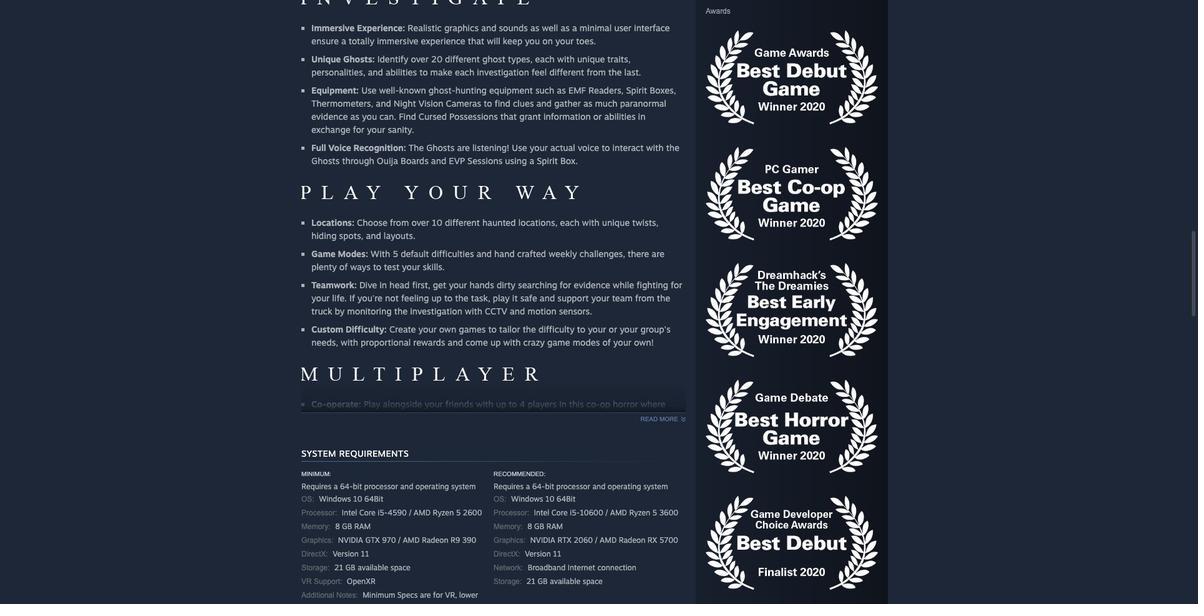 Task type: describe. For each thing, give the bounding box(es) containing it.
needs,
[[311, 337, 338, 347]]

in inside 'dive in head first, get your hands dirty searching for evidence while fighting for your life. if you're not feeling up to the task, play it safe and support your team from the truck by monitoring the investigation with cctv and motion sensors.'
[[380, 279, 387, 290]]

proportional
[[361, 337, 411, 347]]

to inside "the ghosts are listening! use your actual voice to interact with the ghosts through ouija boards and evp sessions using a spirit box."
[[602, 142, 610, 153]]

ghosts:
[[343, 53, 375, 64]]

the inside create your own games to tailor the difficulty to your or your group's needs, with proportional rewards and come up with crazy game modes of your own!
[[523, 324, 536, 334]]

2600
[[463, 508, 482, 517]]

you inside use well-known ghost-hunting equipment such as emf readers, spirit boxes, thermometers, and night vision cameras to find clues and gather as much paranormal evidence as you can. find cursed possessions that grant information or abilities in exchange for your sanity.
[[362, 111, 377, 121]]

through
[[342, 155, 374, 166]]

immersive
[[311, 22, 355, 33]]

ensure
[[311, 35, 339, 46]]

0 vertical spatial ghosts
[[426, 142, 455, 153]]

get
[[433, 279, 446, 290]]

over inside the identify over 20 different ghost types, each with unique traits, personalities, and abilities to make each investigation feel different from the last.
[[411, 53, 429, 64]]

spirit inside "the ghosts are listening! use your actual voice to interact with the ghosts through ouija boards and evp sessions using a spirit box."
[[537, 155, 558, 166]]

notes:
[[336, 591, 358, 599]]

storage: inside recommended: requires a 64-bit processor and operating system os: windows 10 64bit processor: intel core i5-10600 / amd ryzen 5 3600 memory: 8 gb ram graphics: nvidia rtx 2060 / amd radeon rx 5700 directx: version 11 network: broadband internet connection storage: 21 gb available space
[[494, 577, 522, 586]]

5 inside requires a 64-bit processor and operating system os: windows 10 64bit processor: intel core i5-4590 / amd ryzen 5 2600 memory: 8 gb ram graphics: nvidia gtx 970 / amd radeon r9 390 directx: version 11 storage: 21 gb available space vr support: openxr
[[456, 508, 461, 517]]

much
[[595, 98, 618, 108]]

your inside realistic graphics and sounds as well as a minimal user interface ensure a totally immersive experience that will keep you on your toes.
[[555, 35, 574, 46]]

processor inside requires a 64-bit processor and operating system os: windows 10 64bit processor: intel core i5-4590 / amd ryzen 5 2600 memory: 8 gb ram graphics: nvidia gtx 970 / amd radeon r9 390 directx: version 11 storage: 21 gb available space vr support: openxr
[[364, 482, 398, 491]]

and inside "the ghosts are listening! use your actual voice to interact with the ghosts through ouija boards and evp sessions using a spirit box."
[[431, 155, 446, 166]]

the down fighting
[[657, 292, 670, 303]]

64- inside requires a 64-bit processor and operating system os: windows 10 64bit processor: intel core i5-4590 / amd ryzen 5 2600 memory: 8 gb ram graphics: nvidia gtx 970 / amd radeon r9 390 directx: version 11 storage: 21 gb available space vr support: openxr
[[340, 482, 353, 491]]

custom
[[311, 324, 343, 334]]

success.
[[412, 412, 445, 422]]

task,
[[471, 292, 490, 303]]

to inside 'dive in head first, get your hands dirty searching for evidence while fighting for your life. if you're not feeling up to the task, play it safe and support your team from the truck by monitoring the investigation with cctv and motion sensors.'
[[444, 292, 453, 303]]

amd right 10600
[[610, 508, 627, 517]]

such
[[535, 85, 554, 95]]

to inside use well-known ghost-hunting equipment such as emf readers, spirit boxes, thermometers, and night vision cameras to find clues and gather as much paranormal evidence as you can. find cursed possessions that grant information or abilities in exchange for your sanity.
[[484, 98, 492, 108]]

a down 'immersive'
[[341, 35, 346, 46]]

as left well
[[530, 22, 540, 33]]

gtx
[[365, 535, 380, 545]]

from inside the identify over 20 different ghost types, each with unique traits, personalities, and abilities to make each investigation feel different from the last.
[[587, 67, 606, 77]]

full
[[311, 142, 326, 153]]

emf
[[568, 85, 586, 95]]

0 vertical spatial each
[[535, 53, 555, 64]]

1 vertical spatial different
[[549, 67, 584, 77]]

if
[[349, 292, 355, 303]]

traits,
[[607, 53, 631, 64]]

minimum
[[363, 590, 395, 599]]

with down "tailor"
[[503, 337, 521, 347]]

11 inside recommended: requires a 64-bit processor and operating system os: windows 10 64bit processor: intel core i5-10600 / amd ryzen 5 3600 memory: 8 gb ram graphics: nvidia rtx 2060 / amd radeon rx 5700 directx: version 11 network: broadband internet connection storage: 21 gb available space
[[553, 549, 561, 558]]

requires inside recommended: requires a 64-bit processor and operating system os: windows 10 64bit processor: intel core i5-10600 / amd ryzen 5 3600 memory: 8 gb ram graphics: nvidia rtx 2060 / amd radeon rx 5700 directx: version 11 network: broadband internet connection storage: 21 gb available space
[[494, 482, 524, 491]]

that inside realistic graphics and sounds as well as a minimal user interface ensure a totally immersive experience that will keep you on your toes.
[[468, 35, 484, 46]]

graphics: inside requires a 64-bit processor and operating system os: windows 10 64bit processor: intel core i5-4590 / amd ryzen 5 2600 memory: 8 gb ram graphics: nvidia gtx 970 / amd radeon r9 390 directx: version 11 storage: 21 gb available space vr support: openxr
[[301, 536, 333, 545]]

alongside
[[383, 399, 422, 409]]

grant
[[519, 111, 541, 121]]

amd right 4590
[[414, 508, 431, 517]]

evidence inside use well-known ghost-hunting equipment such as emf readers, spirit boxes, thermometers, and night vision cameras to find clues and gather as much paranormal evidence as you can. find cursed possessions that grant information or abilities in exchange for your sanity.
[[311, 111, 348, 121]]

awards
[[706, 7, 731, 16]]

your right get
[[449, 279, 467, 290]]

difficulty:
[[346, 324, 387, 334]]

to right key
[[380, 412, 388, 422]]

investigation inside the identify over 20 different ghost types, each with unique traits, personalities, and abilities to make each investigation feel different from the last.
[[477, 67, 529, 77]]

information
[[543, 111, 591, 121]]

graphics: inside recommended: requires a 64-bit processor and operating system os: windows 10 64bit processor: intel core i5-10600 / amd ryzen 5 3600 memory: 8 gb ram graphics: nvidia rtx 2060 / amd radeon rx 5700 directx: version 11 network: broadband internet connection storage: 21 gb available space
[[494, 536, 526, 545]]

horror
[[613, 399, 638, 409]]

crazy
[[523, 337, 545, 347]]

ram inside recommended: requires a 64-bit processor and operating system os: windows 10 64bit processor: intel core i5-10600 / amd ryzen 5 3600 memory: 8 gb ram graphics: nvidia rtx 2060 / amd radeon rx 5700 directx: version 11 network: broadband internet connection storage: 21 gb available space
[[546, 521, 563, 531]]

challenges,
[[580, 248, 625, 259]]

immersive experience:
[[311, 22, 405, 33]]

as up "gather"
[[557, 85, 566, 95]]

op
[[600, 399, 610, 409]]

ways
[[350, 261, 371, 272]]

spirit inside use well-known ghost-hunting equipment such as emf readers, spirit boxes, thermometers, and night vision cameras to find clues and gather as much paranormal evidence as you can. find cursed possessions that grant information or abilities in exchange for your sanity.
[[626, 85, 647, 95]]

feeling
[[401, 292, 429, 303]]

amd right 970
[[403, 535, 420, 545]]

windows inside recommended: requires a 64-bit processor and operating system os: windows 10 64bit processor: intel core i5-10600 / amd ryzen 5 3600 memory: 8 gb ram graphics: nvidia rtx 2060 / amd radeon rx 5700 directx: version 11 network: broadband internet connection storage: 21 gb available space
[[511, 494, 543, 503]]

dive in head first, get your hands dirty searching for evidence while fighting for your life. if you're not feeling up to the task, play it safe and support your team from the truck by monitoring the investigation with cctv and motion sensors.
[[311, 279, 682, 316]]

cursed
[[419, 111, 447, 121]]

cctv
[[485, 306, 507, 316]]

your inside "the ghosts are listening! use your actual voice to interact with the ghosts through ouija boards and evp sessions using a spirit box."
[[530, 142, 548, 153]]

twists,
[[632, 217, 659, 228]]

dive
[[359, 279, 377, 290]]

keep
[[503, 35, 522, 46]]

team
[[612, 292, 633, 303]]

use inside "the ghosts are listening! use your actual voice to interact with the ghosts through ouija boards and evp sessions using a spirit box."
[[512, 142, 527, 153]]

players
[[528, 399, 557, 409]]

and up motion
[[540, 292, 555, 303]]

choose
[[357, 217, 387, 228]]

head
[[389, 279, 410, 290]]

as down thermometers,
[[350, 111, 359, 121]]

plenty
[[311, 261, 337, 272]]

for left vr,
[[433, 590, 443, 599]]

/ right 970
[[398, 535, 401, 545]]

/ right 2060
[[595, 535, 598, 545]]

equipment:
[[311, 85, 359, 95]]

boards
[[401, 155, 429, 166]]

boxes,
[[650, 85, 676, 95]]

the down not
[[394, 306, 408, 316]]

64bit inside recommended: requires a 64-bit processor and operating system os: windows 10 64bit processor: intel core i5-10600 / amd ryzen 5 3600 memory: 8 gb ram graphics: nvidia rtx 2060 / amd radeon rx 5700 directx: version 11 network: broadband internet connection storage: 21 gb available space
[[557, 494, 576, 503]]

life.
[[332, 292, 347, 303]]

different inside choose from over 10 different haunted locations, each with unique twists, hiding spots, and layouts.
[[445, 217, 480, 228]]

well
[[542, 22, 558, 33]]

for right work
[[359, 603, 369, 604]]

core inside recommended: requires a 64-bit processor and operating system os: windows 10 64bit processor: intel core i5-10600 / amd ryzen 5 3600 memory: 8 gb ram graphics: nvidia rtx 2060 / amd radeon rx 5700 directx: version 11 network: broadband internet connection storage: 21 gb available space
[[551, 508, 568, 517]]

that inside use well-known ghost-hunting equipment such as emf readers, spirit boxes, thermometers, and night vision cameras to find clues and gather as much paranormal evidence as you can. find cursed possessions that grant information or abilities in exchange for your sanity.
[[500, 111, 517, 121]]

minimum:
[[301, 470, 331, 477]]

with down custom difficulty:
[[341, 337, 358, 347]]

with inside the identify over 20 different ghost types, each with unique traits, personalities, and abilities to make each investigation feel different from the last.
[[557, 53, 575, 64]]

is
[[354, 412, 361, 422]]

openxr
[[347, 576, 375, 586]]

your inside use well-known ghost-hunting equipment such as emf readers, spirit boxes, thermometers, and night vision cameras to find clues and gather as much paranormal evidence as you can. find cursed possessions that grant information or abilities in exchange for your sanity.
[[367, 124, 385, 135]]

game
[[547, 337, 570, 347]]

directx: inside requires a 64-bit processor and operating system os: windows 10 64bit processor: intel core i5-4590 / amd ryzen 5 2600 memory: 8 gb ram graphics: nvidia gtx 970 / amd radeon r9 390 directx: version 11 storage: 21 gb available space vr support: openxr
[[301, 550, 328, 558]]

for up the support
[[560, 279, 571, 290]]

ryzen inside recommended: requires a 64-bit processor and operating system os: windows 10 64bit processor: intel core i5-10600 / amd ryzen 5 3600 memory: 8 gb ram graphics: nvidia rtx 2060 / amd radeon rx 5700 directx: version 11 network: broadband internet connection storage: 21 gb available space
[[629, 508, 650, 517]]

0 horizontal spatial each
[[455, 67, 474, 77]]

your down 'alongside'
[[391, 412, 409, 422]]

using
[[505, 155, 527, 166]]

a inside requires a 64-bit processor and operating system os: windows 10 64bit processor: intel core i5-4590 / amd ryzen 5 2600 memory: 8 gb ram graphics: nvidia gtx 970 / amd radeon r9 390 directx: version 11 storage: 21 gb available space vr support: openxr
[[334, 482, 338, 491]]

difficulties
[[432, 248, 474, 259]]

to left "tailor"
[[488, 324, 497, 334]]

intel inside recommended: requires a 64-bit processor and operating system os: windows 10 64bit processor: intel core i5-10600 / amd ryzen 5 3600 memory: 8 gb ram graphics: nvidia rtx 2060 / amd radeon rx 5700 directx: version 11 network: broadband internet connection storage: 21 gb available space
[[534, 508, 549, 517]]

default
[[401, 248, 429, 259]]

immersive
[[377, 35, 418, 46]]

play
[[493, 292, 510, 303]]

8 inside recommended: requires a 64-bit processor and operating system os: windows 10 64bit processor: intel core i5-10600 / amd ryzen 5 3600 memory: 8 gb ram graphics: nvidia rtx 2060 / amd radeon rx 5700 directx: version 11 network: broadband internet connection storage: 21 gb available space
[[527, 521, 532, 531]]

the left task,
[[455, 292, 469, 303]]

interact
[[613, 142, 644, 153]]

os: inside recommended: requires a 64-bit processor and operating system os: windows 10 64bit processor: intel core i5-10600 / amd ryzen 5 3600 memory: 8 gb ram graphics: nvidia rtx 2060 / amd radeon rx 5700 directx: version 11 network: broadband internet connection storage: 21 gb available space
[[494, 495, 507, 503]]

4
[[520, 399, 525, 409]]

5 inside recommended: requires a 64-bit processor and operating system os: windows 10 64bit processor: intel core i5-10600 / amd ryzen 5 3600 memory: 8 gb ram graphics: nvidia rtx 2060 / amd radeon rx 5700 directx: version 11 network: broadband internet connection storage: 21 gb available space
[[652, 508, 657, 517]]

co-operate:
[[311, 399, 361, 409]]

game modes:
[[311, 248, 368, 259]]

known
[[399, 85, 426, 95]]

your left team
[[591, 292, 610, 303]]

requires a 64-bit processor and operating system os: windows 10 64bit processor: intel core i5-4590 / amd ryzen 5 2600 memory: 8 gb ram graphics: nvidia gtx 970 / amd radeon r9 390 directx: version 11 storage: 21 gb available space vr support: openxr
[[301, 482, 482, 586]]

ouija
[[377, 155, 398, 166]]

operating inside requires a 64-bit processor and operating system os: windows 10 64bit processor: intel core i5-4590 / amd ryzen 5 2600 memory: 8 gb ram graphics: nvidia gtx 970 / amd radeon r9 390 directx: version 11 storage: 21 gb available space vr support: openxr
[[415, 482, 449, 491]]

use well-known ghost-hunting equipment such as emf readers, spirit boxes, thermometers, and night vision cameras to find clues and gather as much paranormal evidence as you can. find cursed possessions that grant information or abilities in exchange for your sanity.
[[311, 85, 676, 135]]

minimal
[[580, 22, 612, 33]]

evidence inside 'dive in head first, get your hands dirty searching for evidence while fighting for your life. if you're not feeling up to the task, play it safe and support your team from the truck by monitoring the investigation with cctv and motion sensors.'
[[574, 279, 610, 290]]

and up can.
[[376, 98, 391, 108]]

clues
[[513, 98, 534, 108]]

10 inside recommended: requires a 64-bit processor and operating system os: windows 10 64bit processor: intel core i5-10600 / amd ryzen 5 3600 memory: 8 gb ram graphics: nvidia rtx 2060 / amd radeon rx 5700 directx: version 11 network: broadband internet connection storage: 21 gb available space
[[545, 494, 555, 503]]

unique ghosts:
[[311, 53, 375, 64]]

system inside recommended: requires a 64-bit processor and operating system os: windows 10 64bit processor: intel core i5-10600 / amd ryzen 5 3600 memory: 8 gb ram graphics: nvidia rtx 2060 / amd radeon rx 5700 directx: version 11 network: broadband internet connection storage: 21 gb available space
[[643, 482, 668, 491]]

up inside play alongside your friends with up to 4 players in this co-op horror where teamwork is key to your success.
[[496, 399, 506, 409]]

internet
[[568, 563, 595, 572]]

/ right 4590
[[409, 508, 411, 517]]

space inside recommended: requires a 64-bit processor and operating system os: windows 10 64bit processor: intel core i5-10600 / amd ryzen 5 3600 memory: 8 gb ram graphics: nvidia rtx 2060 / amd radeon rx 5700 directx: version 11 network: broadband internet connection storage: 21 gb available space
[[583, 576, 603, 586]]

specs
[[397, 590, 418, 599]]

can.
[[379, 111, 396, 121]]

from inside choose from over 10 different haunted locations, each with unique twists, hiding spots, and layouts.
[[390, 217, 409, 228]]

on
[[542, 35, 553, 46]]

/ right 10600
[[605, 508, 608, 517]]

each inside choose from over 10 different haunted locations, each with unique twists, hiding spots, and layouts.
[[560, 217, 580, 228]]

21 inside requires a 64-bit processor and operating system os: windows 10 64bit processor: intel core i5-4590 / amd ryzen 5 2600 memory: 8 gb ram graphics: nvidia gtx 970 / amd radeon r9 390 directx: version 11 storage: 21 gb available space vr support: openxr
[[334, 563, 343, 572]]

your up the truck on the bottom of page
[[311, 292, 330, 303]]

390
[[462, 535, 476, 545]]

with inside play alongside your friends with up to 4 players in this co-op horror where teamwork is key to your success.
[[476, 399, 493, 409]]

spots,
[[339, 230, 363, 241]]

system
[[301, 448, 336, 458]]

and down it
[[510, 306, 525, 316]]

over inside choose from over 10 different haunted locations, each with unique twists, hiding spots, and layouts.
[[412, 217, 429, 228]]

support
[[557, 292, 589, 303]]

hunting
[[455, 85, 487, 95]]

friends
[[445, 399, 473, 409]]

locations:
[[311, 217, 354, 228]]

8 inside requires a 64-bit processor and operating system os: windows 10 64bit processor: intel core i5-4590 / amd ryzen 5 2600 memory: 8 gb ram graphics: nvidia gtx 970 / amd radeon r9 390 directx: version 11 storage: 21 gb available space vr support: openxr
[[335, 521, 340, 531]]

5 inside with 5 default difficulties and hand crafted weekly challenges, there are plenty of ways to test your skills.
[[393, 248, 398, 259]]

searching
[[518, 279, 557, 290]]

operating inside recommended: requires a 64-bit processor and operating system os: windows 10 64bit processor: intel core i5-10600 / amd ryzen 5 3600 memory: 8 gb ram graphics: nvidia rtx 2060 / amd radeon rx 5700 directx: version 11 network: broadband internet connection storage: 21 gb available space
[[608, 482, 641, 491]]

and inside the identify over 20 different ghost types, each with unique traits, personalities, and abilities to make each investigation feel different from the last.
[[368, 67, 383, 77]]

to inside with 5 default difficulties and hand crafted weekly challenges, there are plenty of ways to test your skills.
[[373, 261, 381, 272]]

to left 4
[[509, 399, 517, 409]]

amd right 2060
[[600, 535, 617, 545]]

processor: inside requires a 64-bit processor and operating system os: windows 10 64bit processor: intel core i5-4590 / amd ryzen 5 2600 memory: 8 gb ram graphics: nvidia gtx 970 / amd radeon r9 390 directx: version 11 storage: 21 gb available space vr support: openxr
[[301, 508, 337, 517]]

requirements
[[339, 448, 409, 458]]

ryzen inside requires a 64-bit processor and operating system os: windows 10 64bit processor: intel core i5-4590 / amd ryzen 5 2600 memory: 8 gb ram graphics: nvidia gtx 970 / amd radeon r9 390 directx: version 11 storage: 21 gb available space vr support: openxr
[[433, 508, 454, 517]]

of inside create your own games to tailor the difficulty to your or your group's needs, with proportional rewards and come up with crazy game modes of your own!
[[602, 337, 611, 347]]

specs
[[301, 603, 321, 604]]



Task type: locate. For each thing, give the bounding box(es) containing it.
0 horizontal spatial or
[[593, 111, 602, 121]]

and down such
[[536, 98, 552, 108]]

0 vertical spatial spirit
[[626, 85, 647, 95]]

2 horizontal spatial are
[[652, 248, 665, 259]]

2 processor from the left
[[556, 482, 590, 491]]

available up openxr
[[358, 563, 388, 572]]

with inside "the ghosts are listening! use your actual voice to interact with the ghosts through ouija boards and evp sessions using a spirit box."
[[646, 142, 664, 153]]

i5- inside recommended: requires a 64-bit processor and operating system os: windows 10 64bit processor: intel core i5-10600 / amd ryzen 5 3600 memory: 8 gb ram graphics: nvidia rtx 2060 / amd radeon rx 5700 directx: version 11 network: broadband internet connection storage: 21 gb available space
[[570, 508, 580, 517]]

ghosts down full
[[311, 155, 340, 166]]

1 horizontal spatial processor
[[556, 482, 590, 491]]

make
[[430, 67, 452, 77]]

1 horizontal spatial evidence
[[574, 279, 610, 290]]

are inside "the ghosts are listening! use your actual voice to interact with the ghosts through ouija boards and evp sessions using a spirit box."
[[457, 142, 470, 153]]

1 memory: from the left
[[301, 522, 331, 531]]

directx: inside recommended: requires a 64-bit processor and operating system os: windows 10 64bit processor: intel core i5-10600 / amd ryzen 5 3600 memory: 8 gb ram graphics: nvidia rtx 2060 / amd radeon rx 5700 directx: version 11 network: broadband internet connection storage: 21 gb available space
[[494, 550, 520, 558]]

and up 10600
[[592, 482, 606, 491]]

a up the toes.
[[572, 22, 577, 33]]

where
[[641, 399, 666, 409]]

2 vertical spatial in
[[559, 399, 567, 409]]

1 vertical spatial abilities
[[604, 111, 636, 121]]

0 horizontal spatial of
[[339, 261, 348, 272]]

0 horizontal spatial in
[[380, 279, 387, 290]]

1 i5- from the left
[[378, 508, 388, 517]]

2 vertical spatial from
[[635, 292, 654, 303]]

by
[[335, 306, 345, 316]]

not
[[385, 292, 399, 303]]

2 bit from the left
[[545, 482, 554, 491]]

1 graphics: from the left
[[301, 536, 333, 545]]

processor: inside recommended: requires a 64-bit processor and operating system os: windows 10 64bit processor: intel core i5-10600 / amd ryzen 5 3600 memory: 8 gb ram graphics: nvidia rtx 2060 / amd radeon rx 5700 directx: version 11 network: broadband internet connection storage: 21 gb available space
[[494, 508, 529, 517]]

in
[[638, 111, 646, 121], [380, 279, 387, 290], [559, 399, 567, 409]]

abilities down much
[[604, 111, 636, 121]]

games
[[459, 324, 486, 334]]

0 horizontal spatial ryzen
[[433, 508, 454, 517]]

for
[[353, 124, 364, 135], [560, 279, 571, 290], [671, 279, 682, 290], [433, 590, 443, 599], [359, 603, 369, 604]]

2 nvidia from the left
[[530, 535, 555, 545]]

the inside the identify over 20 different ghost types, each with unique traits, personalities, and abilities to make each investigation feel different from the last.
[[608, 67, 622, 77]]

0 horizontal spatial windows
[[319, 494, 351, 503]]

1 requires from the left
[[301, 482, 332, 491]]

weekly
[[549, 248, 577, 259]]

1 system from the left
[[451, 482, 476, 491]]

first,
[[412, 279, 430, 290]]

up inside 'dive in head first, get your hands dirty searching for evidence while fighting for your life. if you're not feeling up to the task, play it safe and support your team from the truck by monitoring the investigation with cctv and motion sensors.'
[[431, 292, 442, 303]]

0 vertical spatial storage:
[[301, 563, 330, 572]]

storage: down network:
[[494, 577, 522, 586]]

vr,
[[445, 590, 457, 599]]

2 requires from the left
[[494, 482, 524, 491]]

64- inside recommended: requires a 64-bit processor and operating system os: windows 10 64bit processor: intel core i5-10600 / amd ryzen 5 3600 memory: 8 gb ram graphics: nvidia rtx 2060 / amd radeon rx 5700 directx: version 11 network: broadband internet connection storage: 21 gb available space
[[532, 482, 545, 491]]

2 vertical spatial different
[[445, 217, 480, 228]]

to left find
[[484, 98, 492, 108]]

1 horizontal spatial 64-
[[532, 482, 545, 491]]

non-
[[371, 603, 389, 604]]

1 horizontal spatial 21
[[527, 576, 536, 586]]

1 horizontal spatial requires
[[494, 482, 524, 491]]

for right fighting
[[671, 279, 682, 290]]

1 horizontal spatial i5-
[[570, 508, 580, 517]]

to inside the identify over 20 different ghost types, each with unique traits, personalities, and abilities to make each investigation feel different from the last.
[[419, 67, 428, 77]]

1 horizontal spatial use
[[512, 142, 527, 153]]

it
[[512, 292, 518, 303]]

connection
[[597, 563, 636, 572]]

2 vertical spatial are
[[420, 590, 431, 599]]

requires down recommended:
[[494, 482, 524, 491]]

available inside requires a 64-bit processor and operating system os: windows 10 64bit processor: intel core i5-4590 / amd ryzen 5 2600 memory: 8 gb ram graphics: nvidia gtx 970 / amd radeon r9 390 directx: version 11 storage: 21 gb available space vr support: openxr
[[358, 563, 388, 572]]

os: down recommended:
[[494, 495, 507, 503]]

1 vertical spatial evidence
[[574, 279, 610, 290]]

to right voice
[[602, 142, 610, 153]]

version up broadband
[[525, 549, 551, 558]]

64- down recommended:
[[532, 482, 545, 491]]

0 horizontal spatial bit
[[353, 482, 362, 491]]

unique inside choose from over 10 different haunted locations, each with unique twists, hiding spots, and layouts.
[[602, 217, 630, 228]]

2 ram from the left
[[546, 521, 563, 531]]

1 ram from the left
[[354, 521, 371, 531]]

and inside create your own games to tailor the difficulty to your or your group's needs, with proportional rewards and come up with crazy game modes of your own!
[[448, 337, 463, 347]]

radeon
[[422, 535, 448, 545], [619, 535, 645, 545]]

1 horizontal spatial abilities
[[604, 111, 636, 121]]

safe
[[520, 292, 537, 303]]

0 horizontal spatial space
[[390, 563, 411, 572]]

space inside requires a 64-bit processor and operating system os: windows 10 64bit processor: intel core i5-4590 / amd ryzen 5 2600 memory: 8 gb ram graphics: nvidia gtx 970 / amd radeon r9 390 directx: version 11 storage: 21 gb available space vr support: openxr
[[390, 563, 411, 572]]

to down get
[[444, 292, 453, 303]]

of right modes
[[602, 337, 611, 347]]

evp
[[449, 155, 465, 166]]

come
[[466, 337, 488, 347]]

0 horizontal spatial directx:
[[301, 550, 328, 558]]

of inside with 5 default difficulties and hand crafted weekly challenges, there are plenty of ways to test your skills.
[[339, 261, 348, 272]]

that left will
[[468, 35, 484, 46]]

recognition:
[[354, 142, 406, 153]]

1 intel from the left
[[342, 508, 357, 517]]

version inside recommended: requires a 64-bit processor and operating system os: windows 10 64bit processor: intel core i5-10600 / amd ryzen 5 3600 memory: 8 gb ram graphics: nvidia rtx 2060 / amd radeon rx 5700 directx: version 11 network: broadband internet connection storage: 21 gb available space
[[525, 549, 551, 558]]

from inside 'dive in head first, get your hands dirty searching for evidence while fighting for your life. if you're not feeling up to the task, play it safe and support your team from the truck by monitoring the investigation with cctv and motion sensors.'
[[635, 292, 654, 303]]

1 11 from the left
[[361, 549, 369, 558]]

with 5 default difficulties and hand crafted weekly challenges, there are plenty of ways to test your skills.
[[311, 248, 665, 272]]

os:
[[301, 495, 314, 503], [494, 495, 507, 503]]

requires
[[301, 482, 332, 491], [494, 482, 524, 491]]

choose from over 10 different haunted locations, each with unique twists, hiding spots, and layouts.
[[311, 217, 659, 241]]

evidence up exchange
[[311, 111, 348, 121]]

with inside choose from over 10 different haunted locations, each with unique twists, hiding spots, and layouts.
[[582, 217, 600, 228]]

broadband
[[528, 563, 566, 572]]

1 horizontal spatial 8
[[527, 521, 532, 531]]

abilities inside the identify over 20 different ghost types, each with unique traits, personalities, and abilities to make each investigation feel different from the last.
[[386, 67, 417, 77]]

1 horizontal spatial graphics:
[[494, 536, 526, 545]]

with
[[371, 248, 390, 259]]

are for your
[[457, 142, 470, 153]]

are right there
[[652, 248, 665, 259]]

from up layouts.
[[390, 217, 409, 228]]

personalities,
[[311, 67, 365, 77]]

1 radeon from the left
[[422, 535, 448, 545]]

you inside realistic graphics and sounds as well as a minimal user interface ensure a totally immersive experience that will keep you on your toes.
[[525, 35, 540, 46]]

system requirements
[[301, 448, 409, 458]]

1 horizontal spatial directx:
[[494, 550, 520, 558]]

1 horizontal spatial 5
[[456, 508, 461, 517]]

up inside create your own games to tailor the difficulty to your or your group's needs, with proportional rewards and come up with crazy game modes of your own!
[[490, 337, 501, 347]]

from down fighting
[[635, 292, 654, 303]]

0 vertical spatial over
[[411, 53, 429, 64]]

core inside requires a 64-bit processor and operating system os: windows 10 64bit processor: intel core i5-4590 / amd ryzen 5 2600 memory: 8 gb ram graphics: nvidia gtx 970 / amd radeon r9 390 directx: version 11 storage: 21 gb available space vr support: openxr
[[359, 508, 376, 517]]

1 vertical spatial ghosts
[[311, 155, 340, 166]]

teamwork:
[[311, 279, 357, 290]]

1 64bit from the left
[[364, 494, 383, 503]]

1 ryzen from the left
[[433, 508, 454, 517]]

0 horizontal spatial radeon
[[422, 535, 448, 545]]

2 64- from the left
[[532, 482, 545, 491]]

of down game modes:
[[339, 261, 348, 272]]

5 left 3600
[[652, 508, 657, 517]]

and inside recommended: requires a 64-bit processor and operating system os: windows 10 64bit processor: intel core i5-10600 / amd ryzen 5 3600 memory: 8 gb ram graphics: nvidia rtx 2060 / amd radeon rx 5700 directx: version 11 network: broadband internet connection storage: 21 gb available space
[[592, 482, 606, 491]]

your inside with 5 default difficulties and hand crafted weekly challenges, there are plenty of ways to test your skills.
[[402, 261, 420, 272]]

requires down minimum:
[[301, 482, 332, 491]]

0 vertical spatial in
[[638, 111, 646, 121]]

1 windows from the left
[[319, 494, 351, 503]]

ram up gtx
[[354, 521, 371, 531]]

co-
[[586, 399, 600, 409]]

find
[[399, 111, 416, 121]]

64- down system requirements
[[340, 482, 353, 491]]

1 vertical spatial are
[[652, 248, 665, 259]]

dirty
[[497, 279, 516, 290]]

in right dive
[[380, 279, 387, 290]]

0 horizontal spatial ghosts
[[311, 155, 340, 166]]

2 ryzen from the left
[[629, 508, 650, 517]]

box.
[[560, 155, 578, 166]]

vr.
[[389, 603, 401, 604]]

your up the own!
[[620, 324, 638, 334]]

1 vertical spatial available
[[550, 576, 581, 586]]

with inside 'dive in head first, get your hands dirty searching for evidence while fighting for your life. if you're not feeling up to the task, play it safe and support your team from the truck by monitoring the investigation with cctv and motion sensors.'
[[465, 306, 482, 316]]

haunted
[[482, 217, 516, 228]]

your left the own!
[[613, 337, 632, 347]]

2 i5- from the left
[[570, 508, 580, 517]]

will
[[487, 35, 500, 46]]

as right well
[[561, 22, 570, 33]]

2 operating from the left
[[608, 482, 641, 491]]

11 down gtx
[[361, 549, 369, 558]]

1 horizontal spatial operating
[[608, 482, 641, 491]]

for inside use well-known ghost-hunting equipment such as emf readers, spirit boxes, thermometers, and night vision cameras to find clues and gather as much paranormal evidence as you can. find cursed possessions that grant information or abilities in exchange for your sanity.
[[353, 124, 364, 135]]

8 up support:
[[335, 521, 340, 531]]

graphics
[[444, 22, 479, 33]]

the
[[409, 142, 424, 153]]

processor: right 2600
[[494, 508, 529, 517]]

memory: inside requires a 64-bit processor and operating system os: windows 10 64bit processor: intel core i5-4590 / amd ryzen 5 2600 memory: 8 gb ram graphics: nvidia gtx 970 / amd radeon r9 390 directx: version 11 storage: 21 gb available space vr support: openxr
[[301, 522, 331, 531]]

1 vertical spatial storage:
[[494, 577, 522, 586]]

a inside "the ghosts are listening! use your actual voice to interact with the ghosts through ouija boards and evp sessions using a spirit box."
[[529, 155, 534, 166]]

2 directx: from the left
[[494, 550, 520, 558]]

each up feel
[[535, 53, 555, 64]]

your up "success."
[[425, 399, 443, 409]]

1 os: from the left
[[301, 495, 314, 503]]

layouts.
[[384, 230, 415, 241]]

1 vertical spatial or
[[609, 324, 617, 334]]

1 core from the left
[[359, 508, 376, 517]]

64-
[[340, 482, 353, 491], [532, 482, 545, 491]]

2 core from the left
[[551, 508, 568, 517]]

hiding
[[311, 230, 337, 241]]

0 vertical spatial use
[[361, 85, 377, 95]]

processor:
[[301, 508, 337, 517], [494, 508, 529, 517]]

well-
[[379, 85, 399, 95]]

available inside recommended: requires a 64-bit processor and operating system os: windows 10 64bit processor: intel core i5-10600 / amd ryzen 5 3600 memory: 8 gb ram graphics: nvidia rtx 2060 / amd radeon rx 5700 directx: version 11 network: broadband internet connection storage: 21 gb available space
[[550, 576, 581, 586]]

2 intel from the left
[[534, 508, 549, 517]]

are inside with 5 default difficulties and hand crafted weekly challenges, there are plenty of ways to test your skills.
[[652, 248, 665, 259]]

radeon inside requires a 64-bit processor and operating system os: windows 10 64bit processor: intel core i5-4590 / amd ryzen 5 2600 memory: 8 gb ram graphics: nvidia gtx 970 / amd radeon r9 390 directx: version 11 storage: 21 gb available space vr support: openxr
[[422, 535, 448, 545]]

0 horizontal spatial 8
[[335, 521, 340, 531]]

intel
[[342, 508, 357, 517], [534, 508, 549, 517]]

1 vertical spatial you
[[362, 111, 377, 121]]

interface
[[634, 22, 670, 33]]

up left 4
[[496, 399, 506, 409]]

unique left twists,
[[602, 217, 630, 228]]

that down find
[[500, 111, 517, 121]]

over left the 20
[[411, 53, 429, 64]]

full voice recognition:
[[311, 142, 409, 153]]

your down default
[[402, 261, 420, 272]]

2 version from the left
[[525, 549, 551, 558]]

processor up 10600
[[556, 482, 590, 491]]

bit inside requires a 64-bit processor and operating system os: windows 10 64bit processor: intel core i5-4590 / amd ryzen 5 2600 memory: 8 gb ram graphics: nvidia gtx 970 / amd radeon r9 390 directx: version 11 storage: 21 gb available space vr support: openxr
[[353, 482, 362, 491]]

graphics: up network:
[[494, 536, 526, 545]]

in inside use well-known ghost-hunting equipment such as emf readers, spirit boxes, thermometers, and night vision cameras to find clues and gather as much paranormal evidence as you can. find cursed possessions that grant information or abilities in exchange for your sanity.
[[638, 111, 646, 121]]

0 horizontal spatial memory:
[[301, 522, 331, 531]]

0 horizontal spatial 5
[[393, 248, 398, 259]]

spirit up paranormal on the top right of page
[[626, 85, 647, 95]]

1 vertical spatial spirit
[[537, 155, 558, 166]]

1 operating from the left
[[415, 482, 449, 491]]

nvidia inside requires a 64-bit processor and operating system os: windows 10 64bit processor: intel core i5-4590 / amd ryzen 5 2600 memory: 8 gb ram graphics: nvidia gtx 970 / amd radeon r9 390 directx: version 11 storage: 21 gb available space vr support: openxr
[[338, 535, 363, 545]]

0 horizontal spatial version
[[333, 549, 359, 558]]

investigation up the own
[[410, 306, 462, 316]]

and inside requires a 64-bit processor and operating system os: windows 10 64bit processor: intel core i5-4590 / amd ryzen 5 2600 memory: 8 gb ram graphics: nvidia gtx 970 / amd radeon r9 390 directx: version 11 storage: 21 gb available space vr support: openxr
[[400, 482, 413, 491]]

2 graphics: from the left
[[494, 536, 526, 545]]

0 vertical spatial evidence
[[311, 111, 348, 121]]

the
[[608, 67, 622, 77], [666, 142, 680, 153], [455, 292, 469, 303], [657, 292, 670, 303], [394, 306, 408, 316], [523, 324, 536, 334]]

rtx
[[558, 535, 572, 545]]

2 radeon from the left
[[619, 535, 645, 545]]

2 windows from the left
[[511, 494, 543, 503]]

0 horizontal spatial abilities
[[386, 67, 417, 77]]

in inside play alongside your friends with up to 4 players in this co-op horror where teamwork is key to your success.
[[559, 399, 567, 409]]

10 inside choose from over 10 different haunted locations, each with unique twists, hiding spots, and layouts.
[[432, 217, 442, 228]]

ghost
[[482, 53, 505, 64]]

unique
[[311, 53, 341, 64]]

storage: inside requires a 64-bit processor and operating system os: windows 10 64bit processor: intel core i5-4590 / amd ryzen 5 2600 memory: 8 gb ram graphics: nvidia gtx 970 / amd radeon r9 390 directx: version 11 storage: 21 gb available space vr support: openxr
[[301, 563, 330, 572]]

use inside use well-known ghost-hunting equipment such as emf readers, spirit boxes, thermometers, and night vision cameras to find clues and gather as much paranormal evidence as you can. find cursed possessions that grant information or abilities in exchange for your sanity.
[[361, 85, 377, 95]]

use left well-
[[361, 85, 377, 95]]

each
[[535, 53, 555, 64], [455, 67, 474, 77], [560, 217, 580, 228]]

windows down minimum:
[[319, 494, 351, 503]]

2 system from the left
[[643, 482, 668, 491]]

0 horizontal spatial 21
[[334, 563, 343, 572]]

0 vertical spatial of
[[339, 261, 348, 272]]

investigation inside 'dive in head first, get your hands dirty searching for evidence while fighting for your life. if you're not feeling up to the task, play it safe and support your team from the truck by monitoring the investigation with cctv and motion sensors.'
[[410, 306, 462, 316]]

1 directx: from the left
[[301, 550, 328, 558]]

1 horizontal spatial nvidia
[[530, 535, 555, 545]]

os: inside requires a 64-bit processor and operating system os: windows 10 64bit processor: intel core i5-4590 / amd ryzen 5 2600 memory: 8 gb ram graphics: nvidia gtx 970 / amd radeon r9 390 directx: version 11 storage: 21 gb available space vr support: openxr
[[301, 495, 314, 503]]

0 horizontal spatial investigation
[[410, 306, 462, 316]]

1 horizontal spatial space
[[583, 576, 603, 586]]

1 horizontal spatial os:
[[494, 495, 507, 503]]

0 horizontal spatial are
[[420, 590, 431, 599]]

different
[[445, 53, 480, 64], [549, 67, 584, 77], [445, 217, 480, 228]]

are inside minimum specs are for vr, lower specs may work for non-vr.
[[420, 590, 431, 599]]

are right specs
[[420, 590, 431, 599]]

use
[[361, 85, 377, 95], [512, 142, 527, 153]]

the inside "the ghosts are listening! use your actual voice to interact with the ghosts through ouija boards and evp sessions using a spirit box."
[[666, 142, 680, 153]]

8 up broadband
[[527, 521, 532, 531]]

with down task,
[[465, 306, 482, 316]]

as down emf
[[583, 98, 592, 108]]

2060
[[574, 535, 593, 545]]

operate:
[[326, 399, 361, 409]]

1 vertical spatial over
[[412, 217, 429, 228]]

use up using
[[512, 142, 527, 153]]

evidence up the support
[[574, 279, 610, 290]]

0 horizontal spatial use
[[361, 85, 377, 95]]

intel down recommended:
[[534, 508, 549, 517]]

0 horizontal spatial evidence
[[311, 111, 348, 121]]

or inside create your own games to tailor the difficulty to your or your group's needs, with proportional rewards and come up with crazy game modes of your own!
[[609, 324, 617, 334]]

0 vertical spatial that
[[468, 35, 484, 46]]

2 vertical spatial each
[[560, 217, 580, 228]]

while
[[613, 279, 634, 290]]

abilities inside use well-known ghost-hunting equipment such as emf readers, spirit boxes, thermometers, and night vision cameras to find clues and gather as much paranormal evidence as you can. find cursed possessions that grant information or abilities in exchange for your sanity.
[[604, 111, 636, 121]]

user
[[614, 22, 632, 33]]

realistic
[[408, 22, 442, 33]]

1 vertical spatial investigation
[[410, 306, 462, 316]]

1 bit from the left
[[353, 482, 362, 491]]

1 vertical spatial use
[[512, 142, 527, 153]]

directx:
[[301, 550, 328, 558], [494, 550, 520, 558]]

modes:
[[338, 248, 368, 259]]

0 horizontal spatial available
[[358, 563, 388, 572]]

and inside with 5 default difficulties and hand crafted weekly challenges, there are plenty of ways to test your skills.
[[477, 248, 492, 259]]

are for lower
[[420, 590, 431, 599]]

1 horizontal spatial 64bit
[[557, 494, 576, 503]]

windows
[[319, 494, 351, 503], [511, 494, 543, 503]]

directx: up the vr
[[301, 550, 328, 558]]

skills.
[[423, 261, 445, 272]]

0 horizontal spatial intel
[[342, 508, 357, 517]]

readers,
[[588, 85, 624, 95]]

0 horizontal spatial requires
[[301, 482, 332, 491]]

tailor
[[499, 324, 520, 334]]

your left actual
[[530, 142, 548, 153]]

5 left 2600
[[456, 508, 461, 517]]

system up 3600
[[643, 482, 668, 491]]

gather
[[554, 98, 581, 108]]

sounds
[[499, 22, 528, 33]]

up right come
[[490, 337, 501, 347]]

1 64- from the left
[[340, 482, 353, 491]]

version inside requires a 64-bit processor and operating system os: windows 10 64bit processor: intel core i5-4590 / amd ryzen 5 2600 memory: 8 gb ram graphics: nvidia gtx 970 / amd radeon r9 390 directx: version 11 storage: 21 gb available space vr support: openxr
[[333, 549, 359, 558]]

bit down recommended:
[[545, 482, 554, 491]]

bit down system requirements
[[353, 482, 362, 491]]

processor
[[364, 482, 398, 491], [556, 482, 590, 491]]

1 horizontal spatial or
[[609, 324, 617, 334]]

0 vertical spatial space
[[390, 563, 411, 572]]

64bit inside requires a 64-bit processor and operating system os: windows 10 64bit processor: intel core i5-4590 / amd ryzen 5 2600 memory: 8 gb ram graphics: nvidia gtx 970 / amd radeon r9 390 directx: version 11 storage: 21 gb available space vr support: openxr
[[364, 494, 383, 503]]

to up modes
[[577, 324, 585, 334]]

sessions
[[467, 155, 503, 166]]

1 vertical spatial of
[[602, 337, 611, 347]]

and inside realistic graphics and sounds as well as a minimal user interface ensure a totally immersive experience that will keep you on your toes.
[[481, 22, 496, 33]]

memory: down minimum:
[[301, 522, 331, 531]]

0 horizontal spatial os:
[[301, 495, 314, 503]]

1 horizontal spatial you
[[525, 35, 540, 46]]

2 64bit from the left
[[557, 494, 576, 503]]

2 11 from the left
[[553, 549, 561, 558]]

and inside choose from over 10 different haunted locations, each with unique twists, hiding spots, and layouts.
[[366, 230, 381, 241]]

0 horizontal spatial operating
[[415, 482, 449, 491]]

voice
[[578, 142, 599, 153]]

custom difficulty:
[[311, 324, 387, 334]]

memory: inside recommended: requires a 64-bit processor and operating system os: windows 10 64bit processor: intel core i5-10600 / amd ryzen 5 3600 memory: 8 gb ram graphics: nvidia rtx 2060 / amd radeon rx 5700 directx: version 11 network: broadband internet connection storage: 21 gb available space
[[494, 522, 523, 531]]

1 nvidia from the left
[[338, 535, 363, 545]]

2 memory: from the left
[[494, 522, 523, 531]]

1 processor from the left
[[364, 482, 398, 491]]

0 horizontal spatial 11
[[361, 549, 369, 558]]

radeon left rx
[[619, 535, 645, 545]]

and left evp
[[431, 155, 446, 166]]

1 horizontal spatial radeon
[[619, 535, 645, 545]]

requires inside requires a 64-bit processor and operating system os: windows 10 64bit processor: intel core i5-4590 / amd ryzen 5 2600 memory: 8 gb ram graphics: nvidia gtx 970 / amd radeon r9 390 directx: version 11 storage: 21 gb available space vr support: openxr
[[301, 482, 332, 491]]

21 up support:
[[334, 563, 343, 572]]

processor inside recommended: requires a 64-bit processor and operating system os: windows 10 64bit processor: intel core i5-10600 / amd ryzen 5 3600 memory: 8 gb ram graphics: nvidia rtx 2060 / amd radeon rx 5700 directx: version 11 network: broadband internet connection storage: 21 gb available space
[[556, 482, 590, 491]]

voice
[[328, 142, 351, 153]]

ram inside requires a 64-bit processor and operating system os: windows 10 64bit processor: intel core i5-4590 / amd ryzen 5 2600 memory: 8 gb ram graphics: nvidia gtx 970 / amd radeon r9 390 directx: version 11 storage: 21 gb available space vr support: openxr
[[354, 521, 371, 531]]

this
[[569, 399, 584, 409]]

with up emf
[[557, 53, 575, 64]]

bit inside recommended: requires a 64-bit processor and operating system os: windows 10 64bit processor: intel core i5-10600 / amd ryzen 5 3600 memory: 8 gb ram graphics: nvidia rtx 2060 / amd radeon rx 5700 directx: version 11 network: broadband internet connection storage: 21 gb available space
[[545, 482, 554, 491]]

spirit down actual
[[537, 155, 558, 166]]

your up modes
[[588, 324, 606, 334]]

abilities down identify
[[386, 67, 417, 77]]

1 horizontal spatial system
[[643, 482, 668, 491]]

1 8 from the left
[[335, 521, 340, 531]]

intel inside requires a 64-bit processor and operating system os: windows 10 64bit processor: intel core i5-4590 / amd ryzen 5 2600 memory: 8 gb ram graphics: nvidia gtx 970 / amd radeon r9 390 directx: version 11 storage: 21 gb available space vr support: openxr
[[342, 508, 357, 517]]

core up "rtx"
[[551, 508, 568, 517]]

0 horizontal spatial nvidia
[[338, 535, 363, 545]]

windows inside requires a 64-bit processor and operating system os: windows 10 64bit processor: intel core i5-4590 / amd ryzen 5 2600 memory: 8 gb ram graphics: nvidia gtx 970 / amd radeon r9 390 directx: version 11 storage: 21 gb available space vr support: openxr
[[319, 494, 351, 503]]

1 horizontal spatial windows
[[511, 494, 543, 503]]

1 horizontal spatial of
[[602, 337, 611, 347]]

read more
[[641, 415, 678, 422]]

radeon inside recommended: requires a 64-bit processor and operating system os: windows 10 64bit processor: intel core i5-10600 / amd ryzen 5 3600 memory: 8 gb ram graphics: nvidia rtx 2060 / amd radeon rx 5700 directx: version 11 network: broadband internet connection storage: 21 gb available space
[[619, 535, 645, 545]]

1 vertical spatial in
[[380, 279, 387, 290]]

and up 4590
[[400, 482, 413, 491]]

minimum specs are for vr, lower specs may work for non-vr.
[[301, 590, 478, 604]]

ryzen left 3600
[[629, 508, 650, 517]]

create your own games to tailor the difficulty to your or your group's needs, with proportional rewards and come up with crazy game modes of your own!
[[311, 324, 671, 347]]

10 down system requirements
[[353, 494, 362, 503]]

you left on
[[525, 35, 540, 46]]

2 horizontal spatial in
[[638, 111, 646, 121]]

2 processor: from the left
[[494, 508, 529, 517]]

2 8 from the left
[[527, 521, 532, 531]]

1 vertical spatial from
[[390, 217, 409, 228]]

0 horizontal spatial processor
[[364, 482, 398, 491]]

experience:
[[357, 22, 405, 33]]

your up rewards
[[418, 324, 437, 334]]

2 os: from the left
[[494, 495, 507, 503]]

unique inside the identify over 20 different ghost types, each with unique traits, personalities, and abilities to make each investigation feel different from the last.
[[577, 53, 605, 64]]

sensors.
[[559, 306, 592, 316]]

play alongside your friends with up to 4 players in this co-op horror where teamwork is key to your success.
[[311, 399, 666, 422]]

0 horizontal spatial you
[[362, 111, 377, 121]]

with right friends
[[476, 399, 493, 409]]

1 horizontal spatial 10
[[432, 217, 442, 228]]

2 horizontal spatial from
[[635, 292, 654, 303]]

1 horizontal spatial investigation
[[477, 67, 529, 77]]

0 vertical spatial unique
[[577, 53, 605, 64]]

intel left 4590
[[342, 508, 357, 517]]

1 version from the left
[[333, 549, 359, 558]]

a inside recommended: requires a 64-bit processor and operating system os: windows 10 64bit processor: intel core i5-10600 / amd ryzen 5 3600 memory: 8 gb ram graphics: nvidia rtx 2060 / amd radeon rx 5700 directx: version 11 network: broadband internet connection storage: 21 gb available space
[[526, 482, 530, 491]]

10 inside requires a 64-bit processor and operating system os: windows 10 64bit processor: intel core i5-4590 / amd ryzen 5 2600 memory: 8 gb ram graphics: nvidia gtx 970 / amd radeon r9 390 directx: version 11 storage: 21 gb available space vr support: openxr
[[353, 494, 362, 503]]

night
[[394, 98, 416, 108]]

system up 2600
[[451, 482, 476, 491]]

0 horizontal spatial core
[[359, 508, 376, 517]]

0 vertical spatial different
[[445, 53, 480, 64]]

0 vertical spatial up
[[431, 292, 442, 303]]

nvidia left "rtx"
[[530, 535, 555, 545]]

1 horizontal spatial from
[[587, 67, 606, 77]]

5
[[393, 248, 398, 259], [456, 508, 461, 517], [652, 508, 657, 517]]

10600
[[580, 508, 603, 517]]

1 horizontal spatial memory:
[[494, 522, 523, 531]]

21 inside recommended: requires a 64-bit processor and operating system os: windows 10 64bit processor: intel core i5-10600 / amd ryzen 5 3600 memory: 8 gb ram graphics: nvidia rtx 2060 / amd radeon rx 5700 directx: version 11 network: broadband internet connection storage: 21 gb available space
[[527, 576, 536, 586]]

space up specs
[[390, 563, 411, 572]]

and left hand
[[477, 248, 492, 259]]

1 processor: from the left
[[301, 508, 337, 517]]

0 vertical spatial investigation
[[477, 67, 529, 77]]

1 horizontal spatial each
[[535, 53, 555, 64]]

0 vertical spatial you
[[525, 35, 540, 46]]

nvidia left gtx
[[338, 535, 363, 545]]

0 horizontal spatial from
[[390, 217, 409, 228]]

monitoring
[[347, 306, 392, 316]]

over up layouts.
[[412, 217, 429, 228]]

the right "interact"
[[666, 142, 680, 153]]

0 vertical spatial or
[[593, 111, 602, 121]]

1 horizontal spatial version
[[525, 549, 551, 558]]

investigation down ghost
[[477, 67, 529, 77]]



Task type: vqa. For each thing, say whether or not it's contained in the screenshot.


